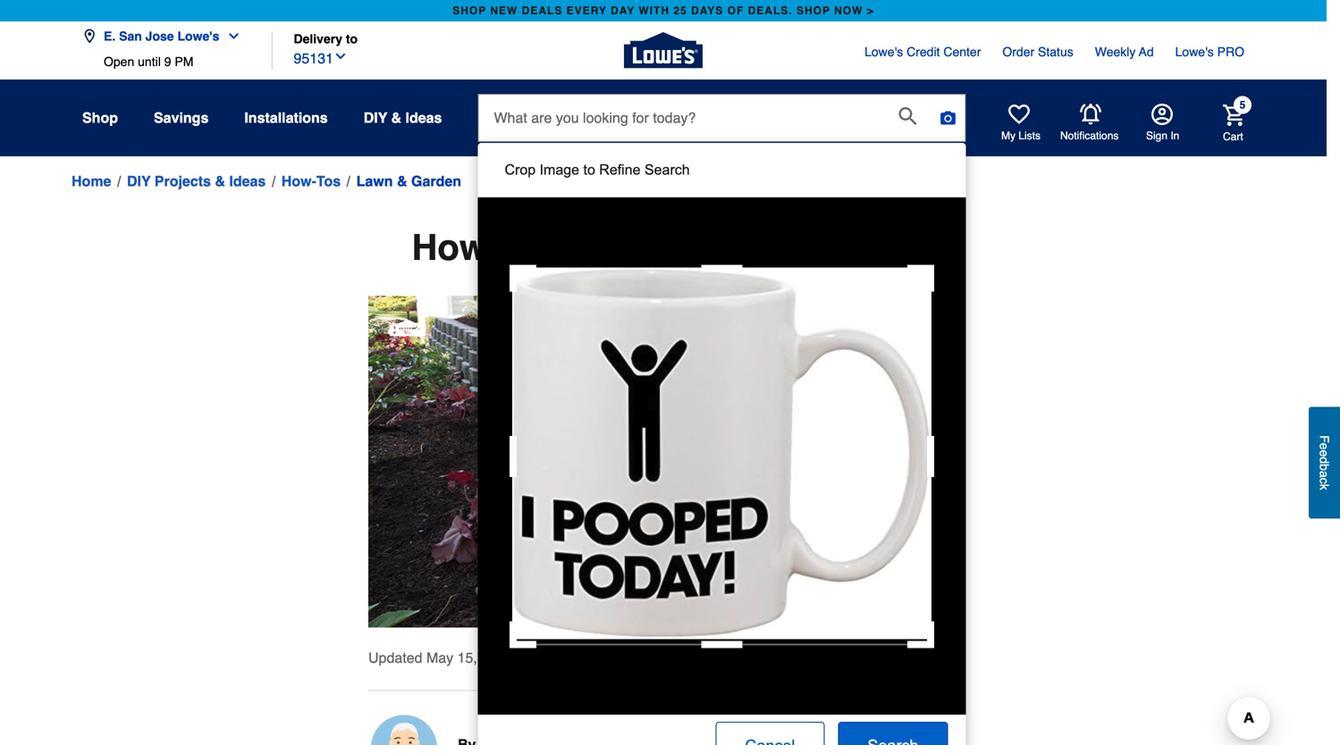 Task type: vqa. For each thing, say whether or not it's contained in the screenshot.
HOW TO CHANGE THE LIGHT BULB IN A CEILING FAN at the top of page
no



Task type: locate. For each thing, give the bounding box(es) containing it.
how to build a retaining wall
[[412, 227, 915, 268]]

shop button
[[82, 102, 118, 134]]

chevron down image
[[334, 49, 348, 64]]

new
[[490, 4, 518, 17]]

location image
[[82, 29, 97, 43]]

2 vertical spatial to
[[497, 227, 531, 268]]

to up chevron down image
[[346, 32, 358, 46]]

0 vertical spatial ideas
[[406, 110, 442, 126]]

>
[[867, 4, 874, 17]]

notifications
[[1061, 130, 1119, 142]]

build
[[541, 227, 630, 268]]

lawn & garden link
[[356, 171, 461, 192]]

days
[[691, 4, 724, 17]]

0 vertical spatial to
[[346, 32, 358, 46]]

d
[[1318, 457, 1332, 464]]

ideas
[[406, 110, 442, 126], [229, 173, 266, 190]]

f e e d b a c k button
[[1309, 407, 1340, 519]]

diy
[[364, 110, 387, 126], [127, 173, 151, 190]]

my lists link
[[1002, 104, 1041, 143]]

1 horizontal spatial ideas
[[406, 110, 442, 126]]

e
[[1318, 443, 1332, 450], [1318, 450, 1332, 457]]

1 horizontal spatial lowe's
[[865, 45, 903, 59]]

how-tos link
[[281, 171, 341, 192]]

1 vertical spatial a
[[1318, 471, 1332, 478]]

how-
[[281, 173, 316, 190]]

lowe's home improvement notification center image
[[1080, 104, 1102, 125]]

tos
[[316, 173, 341, 190]]

delivery
[[294, 32, 342, 46]]

to for delivery
[[346, 32, 358, 46]]

how
[[412, 227, 487, 268]]

5
[[1240, 99, 1246, 111]]

how-tos
[[281, 173, 341, 190]]

to
[[346, 32, 358, 46], [583, 162, 595, 178], [497, 227, 531, 268]]

2 horizontal spatial lowe's
[[1176, 45, 1214, 59]]

0 horizontal spatial shop
[[453, 4, 487, 17]]

a up k
[[1318, 471, 1332, 478]]

ideas inside button
[[406, 110, 442, 126]]

installations button
[[244, 102, 328, 134]]

0 horizontal spatial to
[[346, 32, 358, 46]]

lowe's left the pro
[[1176, 45, 1214, 59]]

& inside button
[[391, 110, 402, 126]]

lowe's for lowe's pro
[[1176, 45, 1214, 59]]

diy & ideas button
[[364, 102, 442, 134]]

1 horizontal spatial to
[[497, 227, 531, 268]]

shop left new
[[453, 4, 487, 17]]

e up d
[[1318, 443, 1332, 450]]

diy inside diy projects & ideas link
[[127, 173, 151, 190]]

until
[[138, 55, 161, 69]]

deals.
[[748, 4, 793, 17]]

weekly ad link
[[1095, 43, 1154, 61]]

e. san jose lowe's button
[[82, 18, 248, 55]]

0 horizontal spatial ideas
[[229, 173, 266, 190]]

weekly ad
[[1095, 45, 1154, 59]]

& right lawn
[[397, 173, 407, 190]]

95131
[[294, 50, 334, 67]]

open until 9 pm
[[104, 55, 194, 69]]

retaining
[[670, 227, 833, 268]]

lists
[[1019, 130, 1041, 142]]

updated may 15, 2023
[[368, 650, 513, 667]]

1 vertical spatial diy
[[127, 173, 151, 190]]

order status
[[1003, 45, 1074, 59]]

a right build
[[640, 227, 660, 268]]

camera image
[[939, 109, 957, 127]]

day
[[611, 4, 635, 17]]

sign in
[[1146, 130, 1180, 142]]

1 horizontal spatial a
[[1318, 471, 1332, 478]]

wall
[[843, 227, 915, 268]]

to right how
[[497, 227, 531, 268]]

diy & ideas
[[364, 110, 442, 126]]

0 horizontal spatial a
[[640, 227, 660, 268]]

ideas left how-
[[229, 173, 266, 190]]

lowe's left credit
[[865, 45, 903, 59]]

lowe's
[[177, 29, 219, 43], [865, 45, 903, 59], [1176, 45, 1214, 59]]

installations
[[244, 110, 328, 126]]

lawn & garden
[[356, 173, 461, 190]]

a block retaining wall next to the front porch of a house with new plants and flowers. image
[[368, 296, 959, 628]]

savings button
[[154, 102, 209, 134]]

may
[[426, 650, 454, 667]]

& right projects
[[215, 173, 225, 190]]

shop new deals every day with 25 days of deals. shop now >
[[453, 4, 874, 17]]

search image
[[899, 107, 917, 125]]

diy up lawn
[[364, 110, 387, 126]]

crop
[[505, 162, 536, 178]]

lowe's pro link
[[1176, 43, 1245, 61]]

None search field
[[478, 94, 966, 159]]

0 horizontal spatial diy
[[127, 173, 151, 190]]

projects
[[155, 173, 211, 190]]

to right image
[[583, 162, 595, 178]]

now
[[834, 4, 863, 17]]

95131 button
[[294, 46, 348, 69]]

jose
[[145, 29, 174, 43]]

image
[[540, 162, 580, 178]]

pm
[[175, 55, 194, 69]]

shop left now
[[797, 4, 831, 17]]

shop new deals every day with 25 days of deals. shop now > link
[[449, 0, 878, 21]]

2 e from the top
[[1318, 450, 1332, 457]]

1 horizontal spatial diy
[[364, 110, 387, 126]]

ideas up garden
[[406, 110, 442, 126]]

sign
[[1146, 130, 1168, 142]]

of
[[728, 4, 744, 17]]

credit
[[907, 45, 940, 59]]

lowe's home improvement logo image
[[624, 11, 703, 90]]

cart
[[1223, 130, 1244, 143]]

diy left projects
[[127, 173, 151, 190]]

shop
[[453, 4, 487, 17], [797, 4, 831, 17]]

&
[[391, 110, 402, 126], [215, 173, 225, 190], [397, 173, 407, 190]]

& up lawn & garden
[[391, 110, 402, 126]]

a
[[640, 227, 660, 268], [1318, 471, 1332, 478]]

0 vertical spatial diy
[[364, 110, 387, 126]]

0 horizontal spatial lowe's
[[177, 29, 219, 43]]

chevron down image
[[219, 29, 241, 43]]

with
[[639, 4, 670, 17]]

1 horizontal spatial shop
[[797, 4, 831, 17]]

e up b
[[1318, 450, 1332, 457]]

diy inside diy & ideas button
[[364, 110, 387, 126]]

my
[[1002, 130, 1016, 142]]

lowe's up pm at top left
[[177, 29, 219, 43]]

san
[[119, 29, 142, 43]]

e. san jose lowe's
[[104, 29, 219, 43]]

2 horizontal spatial to
[[583, 162, 595, 178]]



Task type: describe. For each thing, give the bounding box(es) containing it.
every
[[567, 4, 607, 17]]

my lists
[[1002, 130, 1041, 142]]

& for diy
[[391, 110, 402, 126]]

lowe's inside button
[[177, 29, 219, 43]]

diy projects & ideas link
[[127, 171, 266, 192]]

lowe's home improvement account image
[[1152, 104, 1173, 125]]

home link
[[72, 171, 111, 192]]

lowe's pro
[[1176, 45, 1245, 59]]

savings
[[154, 110, 209, 126]]

lowe's for lowe's credit center
[[865, 45, 903, 59]]

deals
[[522, 4, 563, 17]]

9
[[164, 55, 171, 69]]

order status link
[[1003, 43, 1074, 61]]

updated
[[368, 650, 423, 667]]

lowe's credit center
[[865, 45, 981, 59]]

shop
[[82, 110, 118, 126]]

order
[[1003, 45, 1035, 59]]

e.
[[104, 29, 116, 43]]

0 vertical spatial a
[[640, 227, 660, 268]]

sign in button
[[1146, 104, 1180, 143]]

f
[[1318, 436, 1332, 443]]

lowe's home improvement cart image
[[1223, 104, 1245, 126]]

lowe's credit center link
[[865, 43, 981, 61]]

status
[[1038, 45, 1074, 59]]

lawn
[[356, 173, 393, 190]]

center
[[944, 45, 981, 59]]

& for lawn
[[397, 173, 407, 190]]

2 shop from the left
[[797, 4, 831, 17]]

25
[[674, 4, 687, 17]]

1 vertical spatial ideas
[[229, 173, 266, 190]]

pro
[[1218, 45, 1245, 59]]

garden
[[411, 173, 461, 190]]

diy for diy projects & ideas
[[127, 173, 151, 190]]

lowe's home improvement lists image
[[1009, 104, 1030, 125]]

diy for diy & ideas
[[364, 110, 387, 126]]

b
[[1318, 464, 1332, 471]]

crop image to refine search
[[505, 162, 690, 178]]

home
[[72, 173, 111, 190]]

k
[[1318, 484, 1332, 491]]

15,
[[457, 650, 477, 667]]

refine
[[599, 162, 641, 178]]

to for how
[[497, 227, 531, 268]]

2023
[[481, 650, 513, 667]]

in
[[1171, 130, 1180, 142]]

c
[[1318, 478, 1332, 484]]

delivery to
[[294, 32, 358, 46]]

f e e d b a c k
[[1318, 436, 1332, 491]]

weekly
[[1095, 45, 1136, 59]]

ad
[[1139, 45, 1154, 59]]

1 vertical spatial to
[[583, 162, 595, 178]]

open
[[104, 55, 134, 69]]

diy projects & ideas
[[127, 173, 266, 190]]

search
[[645, 162, 690, 178]]

Search Query text field
[[479, 95, 885, 141]]

a inside button
[[1318, 471, 1332, 478]]

1 shop from the left
[[453, 4, 487, 17]]

1 e from the top
[[1318, 443, 1332, 450]]



